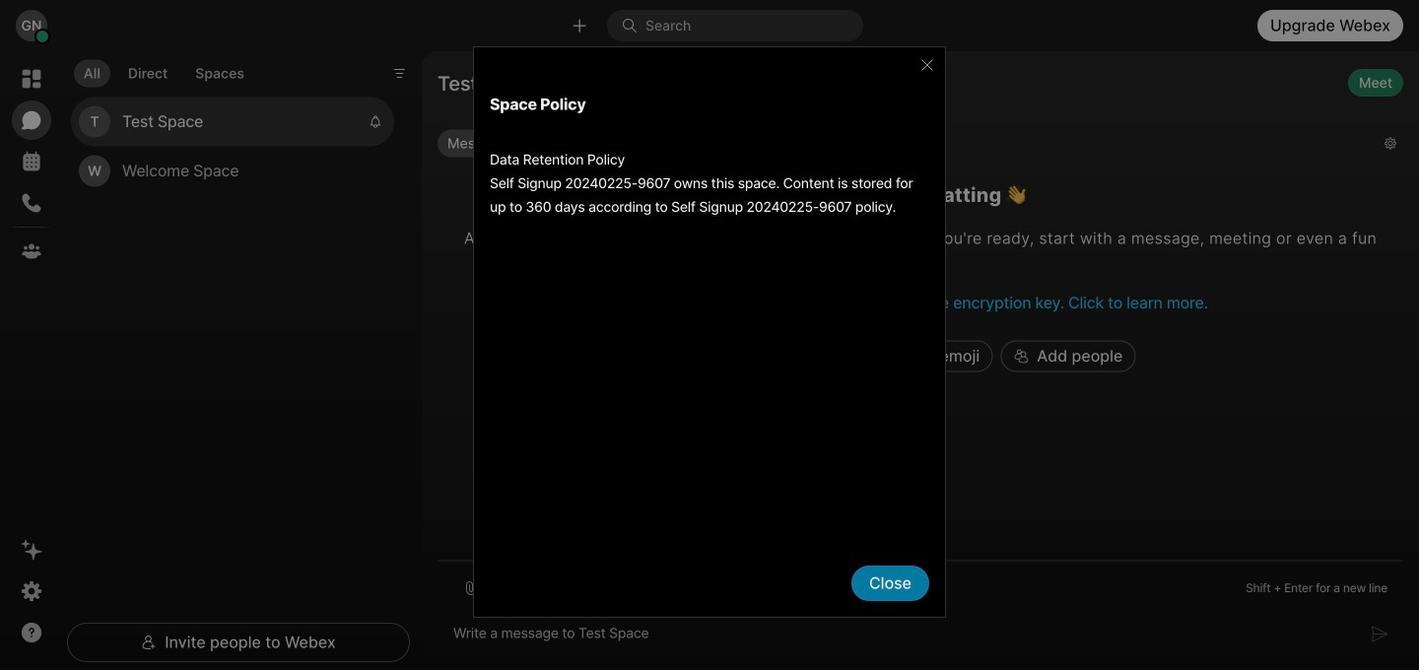 Task type: vqa. For each thing, say whether or not it's contained in the screenshot.
APPEARANCE tab
no



Task type: locate. For each thing, give the bounding box(es) containing it.
webex tab list
[[12, 59, 51, 271]]

group
[[438, 130, 1370, 162]]

message composer toolbar element
[[438, 562, 1404, 607]]

tab list
[[69, 48, 259, 93]]

navigation
[[0, 51, 63, 670]]

you will be notified of all new messages in this space image
[[369, 115, 383, 129]]



Task type: describe. For each thing, give the bounding box(es) containing it.
space policy dialog
[[473, 46, 947, 624]]

welcome space list item
[[71, 147, 394, 196]]

test space, you will be notified of all new messages in this space list item
[[71, 97, 394, 147]]



